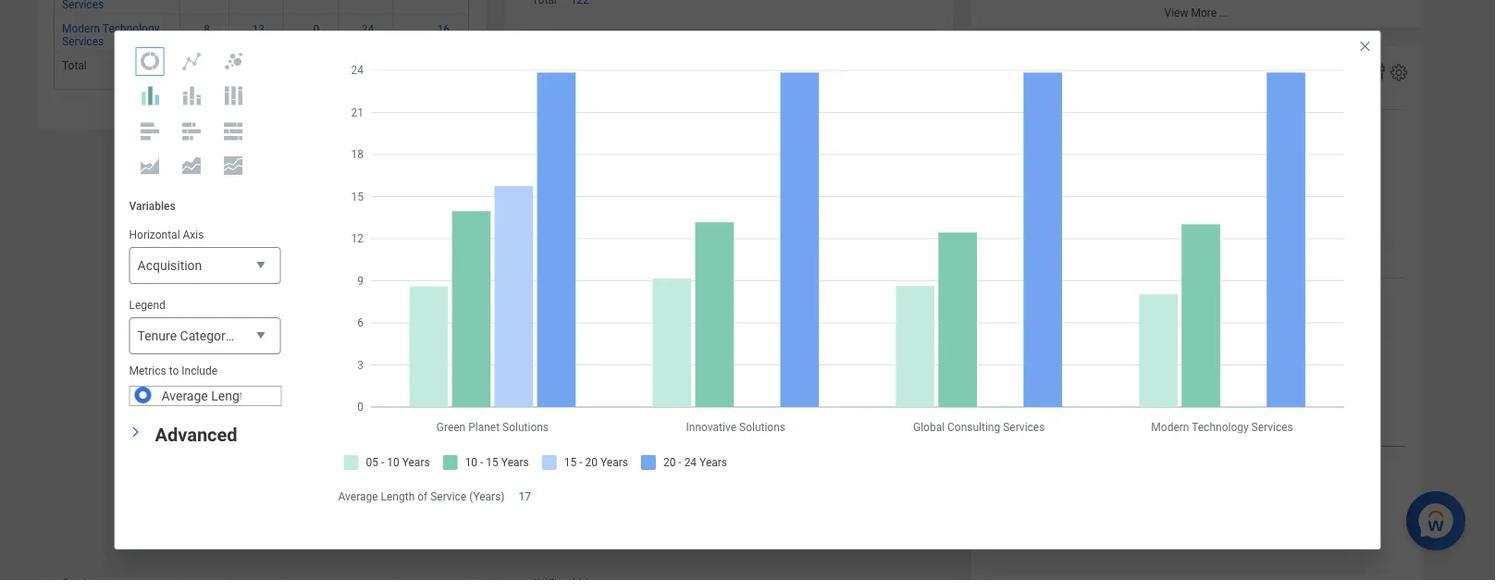 Task type: describe. For each thing, give the bounding box(es) containing it.
tenure category - position
[[137, 329, 289, 344]]

acquisition tenure analysis element
[[37, 0, 486, 129]]

(years) inside metrics to include group
[[314, 388, 356, 404]]

services for global consulting services link
[[619, 91, 661, 104]]

17 button inside advanced dialog
[[519, 489, 534, 504]]

top talent
[[844, 44, 875, 70]]

terminations
[[988, 64, 1085, 83]]

modern technology services inside acquisition tenure analysis element
[[62, 22, 159, 48]]

100% area image
[[222, 155, 244, 177]]

of inside metrics to include group
[[254, 388, 266, 404]]

1 vertical spatial solutions
[[582, 165, 629, 178]]

view for the top view more ... link
[[1165, 6, 1189, 19]]

horizontal axis group
[[129, 228, 281, 285]]

average inside metrics to include group
[[161, 388, 208, 404]]

planet
[[561, 128, 593, 141]]

top
[[857, 44, 875, 57]]

0 button
[[313, 22, 322, 37]]

1 vertical spatial service
[[430, 490, 467, 503]]

category
[[180, 329, 232, 344]]

stacked area image
[[180, 155, 203, 177]]

more for the top view more ... link
[[1191, 6, 1217, 19]]

horizontal
[[129, 228, 180, 241]]

bubble image
[[222, 50, 244, 72]]

9
[[204, 60, 210, 73]]

17 for 17 button to the top
[[437, 60, 450, 73]]

global
[[529, 91, 561, 104]]

by
[[1090, 64, 1107, 83]]

horizontal axis
[[129, 228, 204, 241]]

position
[[242, 329, 289, 344]]

services for bottommost modern technology services link
[[629, 202, 671, 215]]

100% column image
[[222, 85, 244, 107]]

24 for 16
[[362, 23, 374, 36]]

tenure
[[137, 329, 177, 344]]

to
[[169, 365, 179, 378]]

metrics to include group
[[129, 364, 356, 406]]

view for view more ... link related to acquisition tenure analysis element
[[229, 108, 253, 121]]

0
[[313, 23, 319, 36]]

view more ... link for acquisition tenure analysis element
[[37, 99, 486, 129]]

overlaid area image
[[139, 155, 161, 177]]

length inside metrics to include group
[[211, 388, 251, 404]]

clustered bar image
[[139, 120, 161, 142]]

view more ... link for acquisition talent health element
[[504, 279, 953, 310]]

8 button
[[204, 22, 213, 37]]

legend group
[[129, 298, 289, 355]]

... for acquisition talent health element
[[752, 288, 761, 301]]

modern technology services link inside acquisition tenure analysis element
[[62, 18, 159, 48]]

acquisition talent health element
[[504, 0, 953, 310]]

green
[[529, 128, 558, 141]]

13
[[252, 23, 265, 36]]

total for 55
[[529, 239, 554, 252]]

-
[[235, 329, 239, 344]]

0 vertical spatial view more ... link
[[972, 0, 1421, 27]]

chevron down image
[[129, 421, 142, 443]]

view more ... for acquisition talent health element's view more ... link
[[697, 288, 761, 301]]

55 button
[[729, 239, 744, 254]]

clustered column image
[[139, 85, 161, 107]]



Task type: locate. For each thing, give the bounding box(es) containing it.
stacked column image
[[180, 85, 203, 107]]

donut image
[[139, 50, 161, 72]]

0 vertical spatial length
[[211, 388, 251, 404]]

1 horizontal spatial average
[[338, 490, 378, 503]]

0 horizontal spatial 17
[[437, 60, 450, 73]]

1 vertical spatial view more ...
[[229, 108, 293, 121]]

2 horizontal spatial ...
[[1220, 6, 1228, 19]]

total element for 9
[[62, 55, 87, 72]]

modern inside acquisition talent health element
[[529, 202, 567, 215]]

0 vertical spatial modern technology services
[[62, 22, 159, 48]]

innovative solutions
[[529, 165, 629, 178]]

view
[[1165, 6, 1189, 19], [229, 108, 253, 121], [697, 288, 721, 301]]

acquisition inside terminations by acquisition element
[[1111, 64, 1194, 83]]

1 horizontal spatial total
[[529, 239, 554, 252]]

core talent button
[[704, 29, 767, 84]]

1 horizontal spatial modern
[[529, 202, 567, 215]]

variables
[[129, 200, 176, 213]]

technology inside modern technology services
[[103, 22, 159, 35]]

0 horizontal spatial modern technology services
[[62, 22, 159, 48]]

view more ... inside acquisition tenure analysis element
[[229, 108, 293, 121]]

modern for bottommost modern technology services link
[[529, 202, 567, 215]]

1 vertical spatial ...
[[285, 108, 293, 121]]

0 horizontal spatial technology
[[103, 22, 159, 35]]

(years)
[[314, 388, 356, 404], [469, 490, 505, 503]]

1 vertical spatial 17 button
[[519, 489, 534, 504]]

services for modern technology services link within acquisition tenure analysis element
[[62, 35, 104, 48]]

view inside acquisition talent health element
[[697, 288, 721, 301]]

close chart settings image
[[1358, 39, 1373, 54]]

0 vertical spatial total
[[62, 59, 87, 72]]

total element
[[62, 55, 87, 72], [529, 236, 554, 252]]

acquisition right by
[[1111, 64, 1194, 83]]

... inside acquisition talent health element
[[752, 288, 761, 301]]

2 vertical spatial view
[[697, 288, 721, 301]]

0 vertical spatial more
[[1191, 6, 1217, 19]]

2 horizontal spatial view more ...
[[1165, 6, 1228, 19]]

green planet solutions link
[[529, 125, 642, 141]]

1 vertical spatial 17
[[519, 490, 531, 503]]

total element down "innovative"
[[529, 236, 554, 252]]

metrics
[[129, 365, 166, 378]]

1 horizontal spatial modern technology services link
[[529, 199, 671, 215]]

talent
[[725, 57, 755, 70], [844, 57, 875, 70]]

17 inside acquisition tenure analysis element
[[437, 60, 450, 73]]

more
[[1191, 6, 1217, 19], [256, 108, 282, 121], [724, 288, 749, 301]]

total inside acquisition talent health element
[[529, 239, 554, 252]]

2 vertical spatial ...
[[752, 288, 761, 301]]

acquisition down horizontal axis
[[137, 258, 202, 273]]

16 button
[[437, 22, 452, 37]]

1 vertical spatial services
[[619, 91, 661, 104]]

1 horizontal spatial 17 button
[[519, 489, 534, 504]]

17 button
[[437, 59, 452, 74], [519, 489, 534, 504]]

1 horizontal spatial (years)
[[469, 490, 505, 503]]

100% bar image
[[222, 120, 244, 142]]

2 talent from the left
[[844, 57, 875, 70]]

0 vertical spatial (years)
[[314, 388, 356, 404]]

service
[[269, 388, 311, 404], [430, 490, 467, 503]]

modern technology services link up donut icon
[[62, 18, 159, 48]]

0 vertical spatial modern technology services link
[[62, 18, 159, 48]]

2 horizontal spatial view more ... link
[[972, 0, 1421, 27]]

1 vertical spatial modern
[[529, 202, 567, 215]]

more inside acquisition talent health element
[[724, 288, 749, 301]]

view more ... inside acquisition talent health element
[[697, 288, 761, 301]]

include
[[182, 365, 218, 378]]

24
[[362, 23, 374, 36], [362, 60, 374, 73]]

solutions down green planet solutions
[[582, 165, 629, 178]]

0 vertical spatial view
[[1165, 6, 1189, 19]]

0 horizontal spatial total
[[62, 59, 87, 72]]

0 vertical spatial average length of service (years)
[[161, 388, 356, 404]]

17 for 17 button inside advanced dialog
[[519, 490, 531, 503]]

24 button
[[362, 22, 377, 37], [362, 59, 377, 74]]

top talent button
[[827, 29, 887, 84]]

0 horizontal spatial service
[[269, 388, 311, 404]]

of
[[254, 388, 266, 404], [418, 490, 428, 503]]

column header
[[880, 30, 935, 84]]

1 horizontal spatial modern technology services
[[529, 202, 671, 215]]

0 vertical spatial 24
[[362, 23, 374, 36]]

1 24 button from the top
[[362, 22, 377, 37]]

total down "innovative"
[[529, 239, 554, 252]]

0 vertical spatial view more ...
[[1165, 6, 1228, 19]]

1 horizontal spatial 17
[[519, 490, 531, 503]]

0 vertical spatial services
[[62, 35, 104, 48]]

2 vertical spatial view more ... link
[[504, 279, 953, 310]]

9 button
[[204, 59, 213, 74]]

view more ... for the top view more ... link
[[1165, 6, 1228, 19]]

talent inside top talent button
[[844, 57, 875, 70]]

2 horizontal spatial more
[[1191, 6, 1217, 19]]

modern inside modern technology services
[[62, 22, 100, 35]]

1 vertical spatial view
[[229, 108, 253, 121]]

0 horizontal spatial talent
[[725, 57, 755, 70]]

advanced button
[[155, 424, 237, 446]]

0 horizontal spatial view more ...
[[229, 108, 293, 121]]

acquisition inside acquisition popup button
[[137, 258, 202, 273]]

0 vertical spatial solutions
[[595, 128, 642, 141]]

55
[[729, 240, 741, 253]]

length
[[211, 388, 251, 404], [381, 490, 415, 503]]

0 horizontal spatial modern technology services link
[[62, 18, 159, 48]]

0 vertical spatial ...
[[1220, 6, 1228, 19]]

modern
[[62, 22, 100, 35], [529, 202, 567, 215]]

0 vertical spatial 24 button
[[362, 22, 377, 37]]

... for acquisition tenure analysis element
[[285, 108, 293, 121]]

modern for modern technology services link within acquisition tenure analysis element
[[62, 22, 100, 35]]

1 horizontal spatial acquisition
[[1111, 64, 1194, 83]]

innovative solutions link
[[529, 162, 629, 178]]

0 vertical spatial acquisition
[[1111, 64, 1194, 83]]

0 horizontal spatial length
[[211, 388, 251, 404]]

1 horizontal spatial view more ...
[[697, 288, 761, 301]]

1 vertical spatial modern technology services link
[[529, 199, 671, 215]]

0 vertical spatial service
[[269, 388, 311, 404]]

24 for 17
[[362, 60, 374, 73]]

1 vertical spatial of
[[418, 490, 428, 503]]

0 horizontal spatial acquisition
[[137, 258, 202, 273]]

8
[[204, 23, 210, 36]]

1 vertical spatial more
[[256, 108, 282, 121]]

1 vertical spatial total
[[529, 239, 554, 252]]

24 button for 17
[[362, 59, 377, 74]]

2 vertical spatial services
[[629, 202, 671, 215]]

16
[[437, 23, 450, 36]]

technology down innovative solutions
[[570, 202, 627, 215]]

1 horizontal spatial service
[[430, 490, 467, 503]]

view more ... for view more ... link related to acquisition tenure analysis element
[[229, 108, 293, 121]]

1 vertical spatial (years)
[[469, 490, 505, 503]]

1 vertical spatial technology
[[570, 202, 627, 215]]

stacked bar image
[[180, 120, 203, 142]]

1 horizontal spatial of
[[418, 490, 428, 503]]

total inside acquisition tenure analysis element
[[62, 59, 87, 72]]

1 vertical spatial average length of service (years)
[[338, 490, 505, 503]]

more for view more ... link related to acquisition tenure analysis element
[[256, 108, 282, 121]]

1 vertical spatial average
[[338, 490, 378, 503]]

24 button for 16
[[362, 22, 377, 37]]

talent inside "core talent" button
[[725, 57, 755, 70]]

column header inside acquisition talent health element
[[880, 30, 935, 84]]

technology up donut icon
[[103, 22, 159, 35]]

more for acquisition talent health element's view more ... link
[[724, 288, 749, 301]]

solutions
[[595, 128, 642, 141], [582, 165, 629, 178]]

talent for core
[[725, 57, 755, 70]]

axis
[[183, 228, 204, 241]]

advanced dialog
[[114, 30, 1381, 550]]

terminations by acquisition
[[988, 64, 1194, 83]]

1 horizontal spatial technology
[[570, 202, 627, 215]]

green planet solutions
[[529, 128, 642, 141]]

total element for 55
[[529, 236, 554, 252]]

core
[[732, 44, 755, 57]]

1 vertical spatial length
[[381, 490, 415, 503]]

average
[[161, 388, 208, 404], [338, 490, 378, 503]]

1 vertical spatial 24
[[362, 60, 374, 73]]

service inside metrics to include group
[[269, 388, 311, 404]]

1 horizontal spatial view more ... link
[[504, 279, 953, 310]]

1 vertical spatial 24 button
[[362, 59, 377, 74]]

0 vertical spatial 17
[[437, 60, 450, 73]]

2 24 button from the top
[[362, 59, 377, 74]]

0 horizontal spatial 17 button
[[437, 59, 452, 74]]

0 vertical spatial modern
[[62, 22, 100, 35]]

legend
[[129, 299, 165, 312]]

total
[[62, 59, 87, 72], [529, 239, 554, 252]]

talent for top
[[844, 57, 875, 70]]

terminations by acquisition element
[[972, 46, 1421, 580]]

total element left donut icon
[[62, 55, 87, 72]]

0 horizontal spatial modern
[[62, 22, 100, 35]]

line image
[[180, 50, 203, 72]]

1 vertical spatial modern technology services
[[529, 202, 671, 215]]

tenure category - position button
[[129, 317, 289, 355]]

modern technology services link down innovative solutions
[[529, 199, 671, 215]]

solutions right planet
[[595, 128, 642, 141]]

modern technology services down innovative solutions
[[529, 202, 671, 215]]

1 horizontal spatial talent
[[844, 57, 875, 70]]

acquisition button
[[129, 247, 281, 285]]

1 vertical spatial total element
[[529, 236, 554, 252]]

1 horizontal spatial more
[[724, 288, 749, 301]]

0 horizontal spatial average
[[161, 388, 208, 404]]

13 button
[[252, 22, 267, 37]]

1 talent from the left
[[725, 57, 755, 70]]

0 horizontal spatial ...
[[285, 108, 293, 121]]

consulting
[[564, 91, 616, 104]]

modern technology services up donut icon
[[62, 22, 159, 48]]

0 vertical spatial total element
[[62, 55, 87, 72]]

...
[[1220, 6, 1228, 19], [285, 108, 293, 121], [752, 288, 761, 301]]

0 vertical spatial 17 button
[[437, 59, 452, 74]]

0 horizontal spatial view
[[229, 108, 253, 121]]

services
[[62, 35, 104, 48], [619, 91, 661, 104], [629, 202, 671, 215]]

1 24 from the top
[[362, 23, 374, 36]]

acquisition
[[1111, 64, 1194, 83], [137, 258, 202, 273]]

1 horizontal spatial length
[[381, 490, 415, 503]]

0 vertical spatial average
[[161, 388, 208, 404]]

total for 9
[[62, 59, 87, 72]]

total element inside acquisition talent health element
[[529, 236, 554, 252]]

2 vertical spatial view more ...
[[697, 288, 761, 301]]

variables group
[[115, 185, 356, 420]]

0 horizontal spatial (years)
[[314, 388, 356, 404]]

17
[[437, 60, 450, 73], [519, 490, 531, 503]]

advanced
[[155, 424, 237, 446]]

1 vertical spatial view more ... link
[[37, 99, 486, 129]]

modern technology services inside acquisition talent health element
[[529, 202, 671, 215]]

2 horizontal spatial view
[[1165, 6, 1189, 19]]

0 horizontal spatial more
[[256, 108, 282, 121]]

... inside acquisition tenure analysis element
[[285, 108, 293, 121]]

innovative
[[529, 165, 580, 178]]

0 vertical spatial technology
[[103, 22, 159, 35]]

17 inside advanced dialog
[[519, 490, 531, 503]]

1 horizontal spatial ...
[[752, 288, 761, 301]]

more inside acquisition tenure analysis element
[[256, 108, 282, 121]]

view more ... link
[[972, 0, 1421, 27], [37, 99, 486, 129], [504, 279, 953, 310]]

1 horizontal spatial view
[[697, 288, 721, 301]]

services inside modern technology services
[[62, 35, 104, 48]]

view for acquisition talent health element's view more ... link
[[697, 288, 721, 301]]

2 24 from the top
[[362, 60, 374, 73]]

global consulting services
[[529, 91, 661, 104]]

0 vertical spatial of
[[254, 388, 266, 404]]

modern technology services
[[62, 22, 159, 48], [529, 202, 671, 215]]

0 horizontal spatial view more ... link
[[37, 99, 486, 129]]

technology inside acquisition talent health element
[[570, 202, 627, 215]]

0 horizontal spatial total element
[[62, 55, 87, 72]]

total element inside acquisition tenure analysis element
[[62, 55, 87, 72]]

view inside acquisition tenure analysis element
[[229, 108, 253, 121]]

metrics to include
[[129, 365, 218, 378]]

average length of service (years) inside metrics to include group
[[161, 388, 356, 404]]

0 horizontal spatial of
[[254, 388, 266, 404]]

total left donut icon
[[62, 59, 87, 72]]

technology
[[103, 22, 159, 35], [570, 202, 627, 215]]

core talent
[[725, 44, 755, 70]]

2 vertical spatial more
[[724, 288, 749, 301]]

1 horizontal spatial total element
[[529, 236, 554, 252]]

view more ...
[[1165, 6, 1228, 19], [229, 108, 293, 121], [697, 288, 761, 301]]

1 vertical spatial acquisition
[[137, 258, 202, 273]]

modern technology services link
[[62, 18, 159, 48], [529, 199, 671, 215]]

global consulting services link
[[529, 88, 661, 104]]

average length of service (years)
[[161, 388, 356, 404], [338, 490, 505, 503]]



Task type: vqa. For each thing, say whether or not it's contained in the screenshot.
"Modern"
yes



